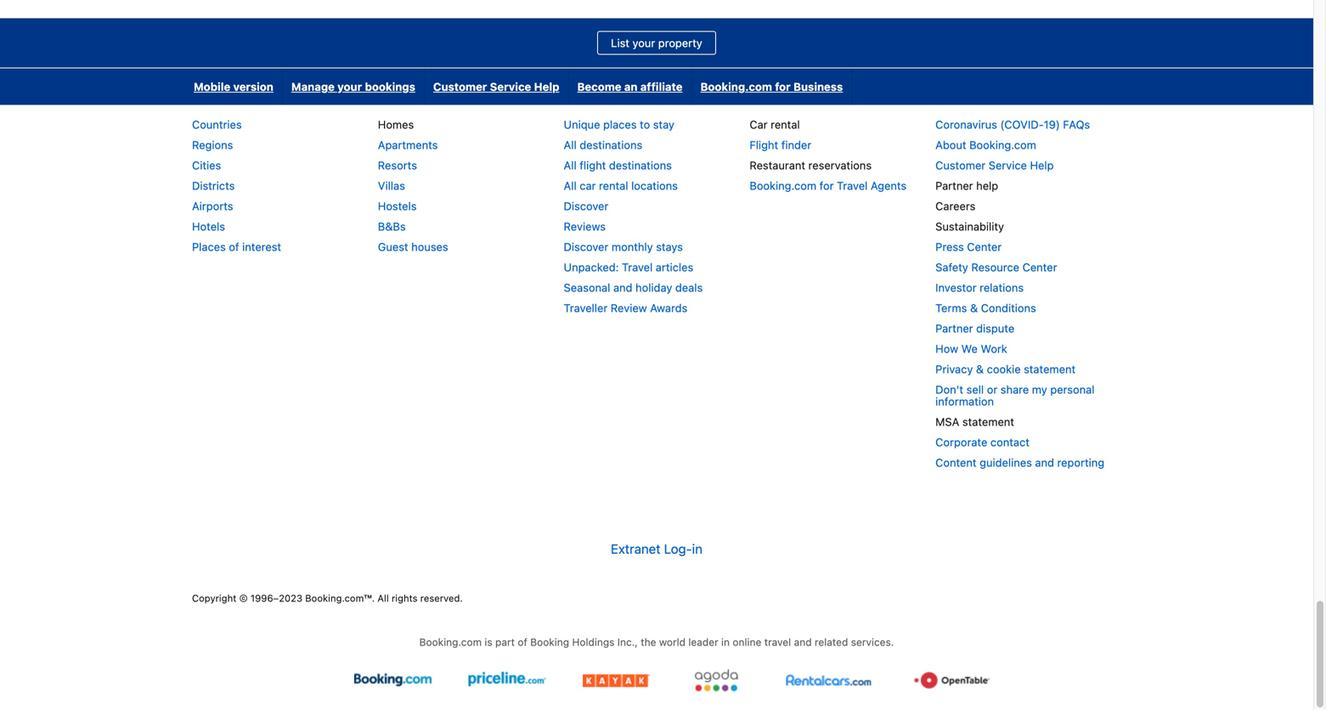Task type: locate. For each thing, give the bounding box(es) containing it.
& up partner dispute link
[[970, 302, 978, 314]]

1 horizontal spatial in
[[721, 636, 730, 648]]

destinations
[[580, 138, 642, 151], [609, 159, 672, 172]]

1 vertical spatial of
[[518, 636, 527, 648]]

for
[[775, 80, 791, 93], [820, 179, 834, 192]]

how
[[936, 342, 958, 355]]

your
[[633, 37, 655, 49], [337, 80, 362, 93]]

information
[[936, 395, 994, 408]]

for left business
[[775, 80, 791, 93]]

0 horizontal spatial customer service help link
[[425, 68, 568, 105]]

and up traveller review awards link
[[613, 281, 633, 294]]

log-
[[664, 541, 692, 556]]

customer right the bookings
[[433, 80, 487, 93]]

airports
[[192, 200, 233, 212]]

property
[[658, 37, 702, 49]]

in
[[692, 541, 703, 556], [721, 636, 730, 648]]

& up the sell
[[976, 363, 984, 376]]

part
[[495, 636, 515, 648]]

1 vertical spatial center
[[1023, 261, 1057, 274]]

1 vertical spatial discover
[[564, 240, 609, 253]]

help left become
[[534, 80, 559, 93]]

0 vertical spatial rental
[[771, 118, 800, 131]]

booking.com down "restaurant"
[[750, 179, 817, 192]]

0 vertical spatial discover
[[564, 200, 609, 212]]

msa statement link
[[936, 415, 1014, 428]]

flight
[[750, 138, 778, 151]]

unique places to stay all destinations all flight destinations all car rental locations discover reviews discover monthly stays unpacked: travel articles seasonal and holiday deals traveller review awards
[[564, 118, 703, 314]]

your right manage
[[337, 80, 362, 93]]

and right travel
[[794, 636, 812, 648]]

is
[[485, 636, 492, 648]]

1 vertical spatial and
[[1035, 456, 1054, 469]]

0 horizontal spatial travel
[[622, 261, 653, 274]]

stays
[[656, 240, 683, 253]]

inc.,
[[617, 636, 638, 648]]

all left flight
[[564, 159, 577, 172]]

destinations up the 'locations'
[[609, 159, 672, 172]]

1 vertical spatial help
[[1030, 159, 1054, 172]]

discover down reviews 'link'
[[564, 240, 609, 253]]

discover link
[[564, 200, 609, 212]]

the
[[641, 636, 656, 648]]

flight
[[580, 159, 606, 172]]

regions link
[[192, 138, 233, 151]]

review
[[611, 302, 647, 314]]

customer service help link for become an affiliate
[[425, 68, 568, 105]]

2 discover from the top
[[564, 240, 609, 253]]

1 vertical spatial statement
[[963, 415, 1014, 428]]

become an affiliate
[[577, 80, 683, 93]]

of
[[229, 240, 239, 253], [518, 636, 527, 648]]

for inside booking.com for business link
[[775, 80, 791, 93]]

0 vertical spatial for
[[775, 80, 791, 93]]

in left online
[[721, 636, 730, 648]]

0 vertical spatial help
[[534, 80, 559, 93]]

online
[[733, 636, 762, 648]]

1 vertical spatial service
[[989, 159, 1027, 172]]

corporate
[[936, 436, 988, 449]]

0 horizontal spatial service
[[490, 80, 531, 93]]

1 horizontal spatial help
[[1030, 159, 1054, 172]]

all flight destinations link
[[564, 159, 672, 172]]

partner
[[936, 179, 973, 192], [936, 322, 973, 335]]

0 vertical spatial of
[[229, 240, 239, 253]]

become
[[577, 80, 621, 93]]

center
[[967, 240, 1002, 253], [1023, 261, 1057, 274]]

cookie
[[987, 363, 1021, 376]]

and left reporting
[[1035, 456, 1054, 469]]

privacy
[[936, 363, 973, 376]]

0 vertical spatial service
[[490, 80, 531, 93]]

guest houses link
[[378, 240, 448, 253]]

1 vertical spatial travel
[[622, 261, 653, 274]]

0 vertical spatial center
[[967, 240, 1002, 253]]

copyright
[[192, 593, 236, 604]]

rental up the flight finder link
[[771, 118, 800, 131]]

0 horizontal spatial rental
[[599, 179, 628, 192]]

0 horizontal spatial and
[[613, 281, 633, 294]]

rental down all flight destinations 'link' at the top of page
[[599, 179, 628, 192]]

your right the list
[[633, 37, 655, 49]]

service
[[490, 80, 531, 93], [989, 159, 1027, 172]]

reserved.
[[420, 593, 463, 604]]

1 vertical spatial for
[[820, 179, 834, 192]]

apartments
[[378, 138, 438, 151]]

discover
[[564, 200, 609, 212], [564, 240, 609, 253]]

countries regions cities districts airports hotels places of interest
[[192, 118, 281, 253]]

bookings
[[365, 80, 415, 93]]

1 horizontal spatial service
[[989, 159, 1027, 172]]

1 horizontal spatial customer
[[936, 159, 986, 172]]

statement up corporate contact link on the right of page
[[963, 415, 1014, 428]]

1 vertical spatial rental
[[599, 179, 628, 192]]

interest
[[242, 240, 281, 253]]

of inside countries regions cities districts airports hotels places of interest
[[229, 240, 239, 253]]

places of interest link
[[192, 240, 281, 253]]

help down 19)
[[1030, 159, 1054, 172]]

cities link
[[192, 159, 221, 172]]

car
[[750, 118, 768, 131]]

relations
[[980, 281, 1024, 294]]

for down reservations
[[820, 179, 834, 192]]

an
[[624, 80, 638, 93]]

customer service help
[[433, 80, 559, 93]]

2 horizontal spatial and
[[1035, 456, 1054, 469]]

0 vertical spatial partner
[[936, 179, 973, 192]]

partner dispute link
[[936, 322, 1015, 335]]

customer
[[433, 80, 487, 93], [936, 159, 986, 172]]

restaurant reservations link
[[750, 159, 872, 172]]

rental
[[771, 118, 800, 131], [599, 179, 628, 192]]

terms & conditions link
[[936, 302, 1036, 314]]

conditions
[[981, 302, 1036, 314]]

partner up the careers link
[[936, 179, 973, 192]]

0 vertical spatial your
[[633, 37, 655, 49]]

booking.com left is
[[419, 636, 482, 648]]

center up relations
[[1023, 261, 1057, 274]]

0 horizontal spatial customer
[[433, 80, 487, 93]]

of right places
[[229, 240, 239, 253]]

in right the extranet
[[692, 541, 703, 556]]

0 vertical spatial in
[[692, 541, 703, 556]]

center up resource
[[967, 240, 1002, 253]]

0 vertical spatial customer service help link
[[425, 68, 568, 105]]

1 vertical spatial your
[[337, 80, 362, 93]]

0 horizontal spatial center
[[967, 240, 1002, 253]]

discover up reviews 'link'
[[564, 200, 609, 212]]

customer service help link for partner help
[[936, 159, 1054, 172]]

0 horizontal spatial for
[[775, 80, 791, 93]]

apartments link
[[378, 138, 438, 151]]

places
[[192, 240, 226, 253]]

districts link
[[192, 179, 235, 192]]

of right part
[[518, 636, 527, 648]]

booking.com inside 'car rental flight finder restaurant reservations booking.com for travel agents'
[[750, 179, 817, 192]]

1 horizontal spatial rental
[[771, 118, 800, 131]]

1 horizontal spatial travel
[[837, 179, 868, 192]]

1 horizontal spatial customer service help link
[[936, 159, 1054, 172]]

booking.com
[[700, 80, 772, 93], [969, 138, 1036, 151], [750, 179, 817, 192], [419, 636, 482, 648]]

0 horizontal spatial your
[[337, 80, 362, 93]]

0 vertical spatial and
[[613, 281, 633, 294]]

hotels
[[192, 220, 225, 233]]

mobile version
[[194, 80, 273, 93]]

to
[[640, 118, 650, 131]]

resource
[[971, 261, 1020, 274]]

travel down reservations
[[837, 179, 868, 192]]

1 vertical spatial destinations
[[609, 159, 672, 172]]

booking.com for business
[[700, 80, 843, 93]]

1 horizontal spatial statement
[[1024, 363, 1076, 376]]

mobile version link
[[185, 68, 282, 105]]

don't sell or share my personal information link
[[936, 383, 1095, 408]]

locations
[[631, 179, 678, 192]]

0 horizontal spatial of
[[229, 240, 239, 253]]

rights
[[392, 593, 418, 604]]

navigation
[[185, 68, 852, 105]]

1 vertical spatial partner
[[936, 322, 973, 335]]

booking.com down coronavirus (covid-19) faqs "link"
[[969, 138, 1036, 151]]

my
[[1032, 383, 1047, 396]]

2 vertical spatial and
[[794, 636, 812, 648]]

awards
[[650, 302, 688, 314]]

manage your bookings link
[[283, 68, 424, 105]]

and inside coronavirus (covid-19) faqs about booking.com customer service help partner help careers sustainability press center safety resource center investor relations terms & conditions partner dispute how we work privacy & cookie statement don't sell or share my personal information msa statement corporate contact content guidelines and reporting
[[1035, 456, 1054, 469]]

0 vertical spatial travel
[[837, 179, 868, 192]]

traveller review awards link
[[564, 302, 688, 314]]

all left rights
[[378, 593, 389, 604]]

1 vertical spatial customer
[[936, 159, 986, 172]]

1 vertical spatial customer service help link
[[936, 159, 1054, 172]]

help inside navigation
[[534, 80, 559, 93]]

1 horizontal spatial your
[[633, 37, 655, 49]]

1 horizontal spatial for
[[820, 179, 834, 192]]

travel
[[764, 636, 791, 648]]

booking.com up car on the right top of the page
[[700, 80, 772, 93]]

1 horizontal spatial of
[[518, 636, 527, 648]]

1 vertical spatial in
[[721, 636, 730, 648]]

travel up seasonal and holiday deals link
[[622, 261, 653, 274]]

statement up the my
[[1024, 363, 1076, 376]]

1 horizontal spatial center
[[1023, 261, 1057, 274]]

0 horizontal spatial help
[[534, 80, 559, 93]]

partner down 'terms'
[[936, 322, 973, 335]]

cities
[[192, 159, 221, 172]]

customer up partner help link
[[936, 159, 986, 172]]

destinations up all flight destinations 'link' at the top of page
[[580, 138, 642, 151]]

1 horizontal spatial and
[[794, 636, 812, 648]]



Task type: vqa. For each thing, say whether or not it's contained in the screenshot.
How
yes



Task type: describe. For each thing, give the bounding box(es) containing it.
19)
[[1044, 118, 1060, 131]]

your for manage
[[337, 80, 362, 93]]

rentalcars image
[[783, 669, 876, 691]]

msa
[[936, 415, 959, 428]]

(covid-
[[1000, 118, 1044, 131]]

places
[[603, 118, 637, 131]]

partner help link
[[936, 179, 998, 192]]

homes apartments resorts villas hostels b&bs guest houses
[[378, 118, 448, 253]]

and inside unique places to stay all destinations all flight destinations all car rental locations discover reviews discover monthly stays unpacked: travel articles seasonal and holiday deals traveller review awards
[[613, 281, 633, 294]]

work
[[981, 342, 1007, 355]]

all down unique
[[564, 138, 577, 151]]

airports link
[[192, 200, 233, 212]]

sustainability
[[936, 220, 1004, 233]]

list your property
[[611, 37, 702, 49]]

0 vertical spatial statement
[[1024, 363, 1076, 376]]

homes
[[378, 118, 414, 131]]

booking.com is part of booking holdings inc., the world leader in online travel and related services.
[[419, 636, 894, 648]]

2 partner from the top
[[936, 322, 973, 335]]

resorts link
[[378, 159, 417, 172]]

rental inside unique places to stay all destinations all flight destinations all car rental locations discover reviews discover monthly stays unpacked: travel articles seasonal and holiday deals traveller review awards
[[599, 179, 628, 192]]

b&bs link
[[378, 220, 406, 233]]

countries
[[192, 118, 242, 131]]

traveller
[[564, 302, 608, 314]]

for inside 'car rental flight finder restaurant reservations booking.com for travel agents'
[[820, 179, 834, 192]]

booking.com inside booking.com for business link
[[700, 80, 772, 93]]

booking
[[530, 636, 569, 648]]

navigation containing mobile version
[[185, 68, 852, 105]]

corporate contact link
[[936, 436, 1030, 449]]

reviews link
[[564, 220, 606, 233]]

manage
[[291, 80, 335, 93]]

your for list
[[633, 37, 655, 49]]

booking.com image
[[354, 669, 432, 691]]

priceline image
[[468, 669, 546, 691]]

personal
[[1050, 383, 1095, 396]]

car
[[580, 179, 596, 192]]

resorts
[[378, 159, 417, 172]]

car rental link
[[750, 118, 800, 131]]

privacy & cookie statement link
[[936, 363, 1076, 376]]

all destinations link
[[564, 138, 642, 151]]

unpacked:
[[564, 261, 619, 274]]

extranet log-in link
[[611, 527, 703, 570]]

travel inside unique places to stay all destinations all flight destinations all car rental locations discover reviews discover monthly stays unpacked: travel articles seasonal and holiday deals traveller review awards
[[622, 261, 653, 274]]

holdings
[[572, 636, 615, 648]]

villas link
[[378, 179, 405, 192]]

guidelines
[[980, 456, 1032, 469]]

hostels
[[378, 200, 417, 212]]

about
[[936, 138, 966, 151]]

reporting
[[1057, 456, 1105, 469]]

deals
[[675, 281, 703, 294]]

monthly
[[612, 240, 653, 253]]

safety resource center link
[[936, 261, 1057, 274]]

list your property link
[[597, 31, 716, 55]]

sustainability link
[[936, 220, 1004, 233]]

business
[[794, 80, 843, 93]]

service inside coronavirus (covid-19) faqs about booking.com customer service help partner help careers sustainability press center safety resource center investor relations terms & conditions partner dispute how we work privacy & cookie statement don't sell or share my personal information msa statement corporate contact content guidelines and reporting
[[989, 159, 1027, 172]]

become an affiliate link
[[569, 68, 691, 105]]

coronavirus (covid-19) faqs about booking.com customer service help partner help careers sustainability press center safety resource center investor relations terms & conditions partner dispute how we work privacy & cookie statement don't sell or share my personal information msa statement corporate contact content guidelines and reporting
[[936, 118, 1105, 469]]

0 vertical spatial destinations
[[580, 138, 642, 151]]

press
[[936, 240, 964, 253]]

services.
[[851, 636, 894, 648]]

1 discover from the top
[[564, 200, 609, 212]]

coronavirus (covid-19) faqs link
[[936, 118, 1090, 131]]

all left car
[[564, 179, 577, 192]]

hotels link
[[192, 220, 225, 233]]

villas
[[378, 179, 405, 192]]

unique
[[564, 118, 600, 131]]

countries link
[[192, 118, 242, 131]]

booking.com inside coronavirus (covid-19) faqs about booking.com customer service help partner help careers sustainability press center safety resource center investor relations terms & conditions partner dispute how we work privacy & cookie statement don't sell or share my personal information msa statement corporate contact content guidelines and reporting
[[969, 138, 1036, 151]]

districts
[[192, 179, 235, 192]]

careers
[[936, 200, 976, 212]]

contact
[[991, 436, 1030, 449]]

seasonal
[[564, 281, 610, 294]]

sell
[[967, 383, 984, 396]]

don't
[[936, 383, 964, 396]]

1996–2023
[[250, 593, 302, 604]]

reviews
[[564, 220, 606, 233]]

discover monthly stays link
[[564, 240, 683, 253]]

1 vertical spatial &
[[976, 363, 984, 376]]

all car rental locations link
[[564, 179, 678, 192]]

houses
[[411, 240, 448, 253]]

0 vertical spatial &
[[970, 302, 978, 314]]

rental inside 'car rental flight finder restaurant reservations booking.com for travel agents'
[[771, 118, 800, 131]]

dispute
[[976, 322, 1015, 335]]

agents
[[871, 179, 907, 192]]

opentable image
[[912, 669, 993, 691]]

b&bs
[[378, 220, 406, 233]]

manage your bookings
[[291, 80, 415, 93]]

agoda image
[[687, 669, 746, 691]]

list
[[611, 37, 630, 49]]

0 horizontal spatial in
[[692, 541, 703, 556]]

content
[[936, 456, 977, 469]]

travel inside 'car rental flight finder restaurant reservations booking.com for travel agents'
[[837, 179, 868, 192]]

about booking.com link
[[936, 138, 1036, 151]]

booking.com for business link
[[692, 68, 852, 105]]

1 partner from the top
[[936, 179, 973, 192]]

hostels link
[[378, 200, 417, 212]]

related
[[815, 636, 848, 648]]

restaurant
[[750, 159, 805, 172]]

version
[[233, 80, 273, 93]]

mobile
[[194, 80, 230, 93]]

0 horizontal spatial statement
[[963, 415, 1014, 428]]

customer inside coronavirus (covid-19) faqs about booking.com customer service help partner help careers sustainability press center safety resource center investor relations terms & conditions partner dispute how we work privacy & cookie statement don't sell or share my personal information msa statement corporate contact content guidelines and reporting
[[936, 159, 986, 172]]

articles
[[656, 261, 693, 274]]

investor
[[936, 281, 977, 294]]

unique places to stay link
[[564, 118, 675, 131]]

leader
[[688, 636, 718, 648]]

copyright © 1996–2023 booking.com™. all rights reserved.
[[192, 593, 463, 604]]

booking.com for travel agents link
[[750, 179, 907, 192]]

safety
[[936, 261, 968, 274]]

seasonal and holiday deals link
[[564, 281, 703, 294]]

help inside coronavirus (covid-19) faqs about booking.com customer service help partner help careers sustainability press center safety resource center investor relations terms & conditions partner dispute how we work privacy & cookie statement don't sell or share my personal information msa statement corporate contact content guidelines and reporting
[[1030, 159, 1054, 172]]

kayak image
[[583, 669, 650, 691]]

0 vertical spatial customer
[[433, 80, 487, 93]]

careers link
[[936, 200, 976, 212]]



